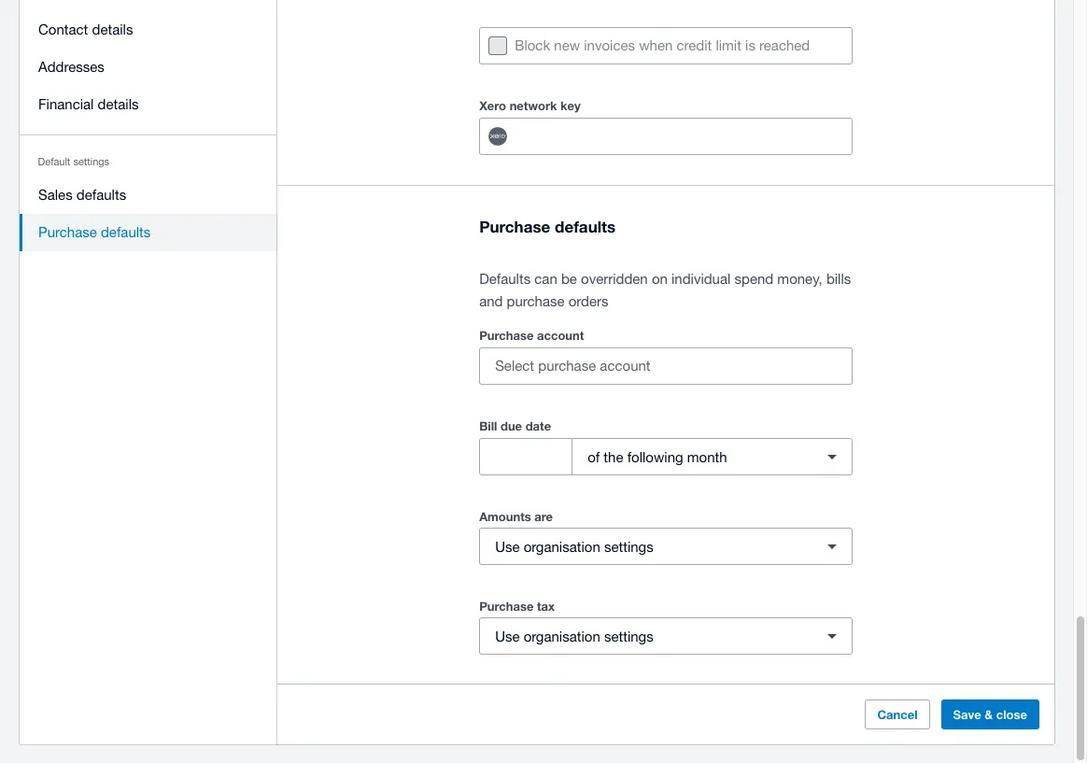 Task type: vqa. For each thing, say whether or not it's contained in the screenshot.
Addresses link
yes



Task type: locate. For each thing, give the bounding box(es) containing it.
organisation down tax
[[524, 628, 601, 644]]

account
[[537, 328, 584, 343]]

cancel button
[[866, 700, 930, 730]]

2 use from the top
[[495, 628, 520, 644]]

2 use organisation settings button from the top
[[479, 618, 853, 655]]

defaults can be overridden on individual spend money, bills and purchase orders
[[479, 271, 851, 309]]

purchase down sales
[[38, 224, 97, 240]]

defaults inside sales defaults link
[[76, 187, 126, 203]]

defaults down sales defaults link
[[101, 224, 151, 240]]

xero network key
[[479, 98, 581, 113]]

None number field
[[480, 439, 572, 475]]

details inside contact details link
[[92, 21, 133, 37]]

addresses
[[38, 59, 105, 75]]

details for contact details
[[92, 21, 133, 37]]

defaults inside purchase defaults link
[[101, 224, 151, 240]]

financial
[[38, 96, 94, 112]]

2 organisation from the top
[[524, 628, 601, 644]]

of
[[588, 449, 600, 465]]

use organisation settings for tax
[[495, 628, 654, 644]]

0 vertical spatial settings
[[74, 156, 110, 167]]

1 vertical spatial details
[[98, 96, 139, 112]]

use organisation settings button
[[479, 528, 853, 565], [479, 618, 853, 655]]

of the following month
[[588, 449, 727, 465]]

2 vertical spatial settings
[[604, 628, 654, 644]]

defaults down default settings
[[76, 187, 126, 203]]

use organisation settings down tax
[[495, 628, 654, 644]]

and
[[479, 293, 503, 309]]

contact details
[[38, 21, 133, 37]]

following
[[628, 449, 684, 465]]

organisation for tax
[[524, 628, 601, 644]]

1 horizontal spatial purchase defaults
[[479, 217, 616, 236]]

details
[[92, 21, 133, 37], [98, 96, 139, 112]]

overridden
[[581, 271, 648, 287]]

purchase defaults
[[479, 217, 616, 236], [38, 224, 151, 240]]

the
[[604, 449, 624, 465]]

use down 'purchase tax'
[[495, 628, 520, 644]]

0 vertical spatial details
[[92, 21, 133, 37]]

0 vertical spatial use organisation settings button
[[479, 528, 853, 565]]

menu
[[20, 0, 278, 263]]

is
[[746, 37, 756, 53]]

use organisation settings
[[495, 539, 654, 555], [495, 628, 654, 644]]

1 use from the top
[[495, 539, 520, 555]]

2 use organisation settings from the top
[[495, 628, 654, 644]]

reached
[[760, 37, 810, 53]]

use organisation settings button for amounts are
[[479, 528, 853, 565]]

details right contact
[[92, 21, 133, 37]]

spend
[[735, 271, 774, 287]]

use
[[495, 539, 520, 555], [495, 628, 520, 644]]

sales defaults link
[[20, 177, 278, 214]]

save
[[954, 707, 982, 722]]

organisation down are
[[524, 539, 601, 555]]

on
[[652, 271, 668, 287]]

settings for purchase tax
[[604, 628, 654, 644]]

0 vertical spatial use organisation settings
[[495, 539, 654, 555]]

1 organisation from the top
[[524, 539, 601, 555]]

xero
[[479, 98, 506, 113]]

use organisation settings button for purchase tax
[[479, 618, 853, 655]]

1 vertical spatial use organisation settings button
[[479, 618, 853, 655]]

details inside financial details link
[[98, 96, 139, 112]]

financial details
[[38, 96, 139, 112]]

defaults
[[76, 187, 126, 203], [555, 217, 616, 236], [101, 224, 151, 240]]

can
[[535, 271, 558, 287]]

purchase defaults down the sales defaults
[[38, 224, 151, 240]]

purchase tax
[[479, 599, 555, 614]]

default
[[38, 156, 71, 167]]

purchase defaults up can
[[479, 217, 616, 236]]

details down addresses link
[[98, 96, 139, 112]]

contact details link
[[20, 11, 278, 49]]

1 vertical spatial organisation
[[524, 628, 601, 644]]

tax
[[537, 599, 555, 614]]

&
[[985, 707, 993, 722]]

1 use organisation settings from the top
[[495, 539, 654, 555]]

settings
[[74, 156, 110, 167], [604, 539, 654, 555], [604, 628, 654, 644]]

0 vertical spatial use
[[495, 539, 520, 555]]

0 horizontal spatial purchase defaults
[[38, 224, 151, 240]]

settings inside menu
[[74, 156, 110, 167]]

menu containing contact details
[[20, 0, 278, 263]]

purchase left tax
[[479, 599, 534, 614]]

close
[[997, 707, 1028, 722]]

bill due date group
[[479, 438, 853, 476]]

1 vertical spatial use organisation settings
[[495, 628, 654, 644]]

purchase
[[479, 217, 551, 236], [38, 224, 97, 240], [479, 328, 534, 343], [479, 599, 534, 614]]

1 vertical spatial use
[[495, 628, 520, 644]]

use organisation settings down are
[[495, 539, 654, 555]]

organisation
[[524, 539, 601, 555], [524, 628, 601, 644]]

1 vertical spatial settings
[[604, 539, 654, 555]]

1 use organisation settings button from the top
[[479, 528, 853, 565]]

financial details link
[[20, 86, 278, 123]]

purchase down and
[[479, 328, 534, 343]]

0 vertical spatial organisation
[[524, 539, 601, 555]]

save & close button
[[941, 700, 1040, 730]]

purchase defaults link
[[20, 214, 278, 251]]

money,
[[778, 271, 823, 287]]

use down "amounts"
[[495, 539, 520, 555]]

purchase account
[[479, 328, 584, 343]]



Task type: describe. For each thing, give the bounding box(es) containing it.
amounts
[[479, 509, 531, 524]]

purchase
[[507, 293, 565, 309]]

defaults for sales defaults link
[[76, 187, 126, 203]]

block
[[515, 37, 551, 53]]

month
[[687, 449, 727, 465]]

none number field inside bill due date group
[[480, 439, 572, 475]]

purchase inside purchase defaults link
[[38, 224, 97, 240]]

save & close
[[954, 707, 1028, 722]]

block new invoices when credit limit is reached
[[515, 37, 810, 53]]

key
[[561, 98, 581, 113]]

invoices
[[584, 37, 635, 53]]

bill due date
[[479, 419, 551, 434]]

addresses link
[[20, 49, 278, 86]]

bill
[[479, 419, 497, 434]]

default settings
[[38, 156, 110, 167]]

purchase up defaults
[[479, 217, 551, 236]]

are
[[535, 509, 553, 524]]

individual
[[672, 271, 731, 287]]

use for amounts
[[495, 539, 520, 555]]

defaults up be
[[555, 217, 616, 236]]

Xero network key field
[[524, 119, 852, 154]]

network
[[510, 98, 557, 113]]

use for purchase
[[495, 628, 520, 644]]

Purchase account field
[[480, 349, 852, 384]]

contact
[[38, 21, 88, 37]]

due
[[501, 419, 522, 434]]

purchase defaults inside menu
[[38, 224, 151, 240]]

sales
[[38, 187, 73, 203]]

details for financial details
[[98, 96, 139, 112]]

be
[[561, 271, 577, 287]]

date
[[526, 419, 551, 434]]

cancel
[[878, 707, 918, 722]]

bills
[[827, 271, 851, 287]]

orders
[[569, 293, 609, 309]]

amounts are
[[479, 509, 553, 524]]

new
[[554, 37, 580, 53]]

use organisation settings for are
[[495, 539, 654, 555]]

organisation for are
[[524, 539, 601, 555]]

when
[[639, 37, 673, 53]]

sales defaults
[[38, 187, 126, 203]]

of the following month button
[[572, 438, 853, 476]]

settings for amounts are
[[604, 539, 654, 555]]

limit
[[716, 37, 742, 53]]

defaults
[[479, 271, 531, 287]]

credit
[[677, 37, 712, 53]]

defaults for purchase defaults link
[[101, 224, 151, 240]]



